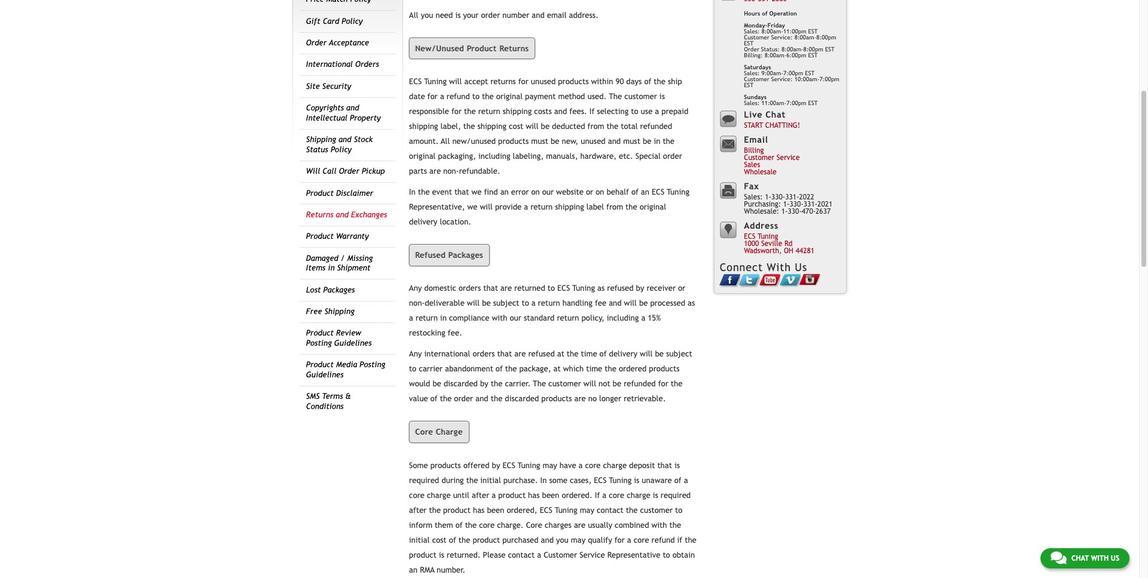 Task type: describe. For each thing, give the bounding box(es) containing it.
packaging,
[[438, 152, 476, 161]]

product review posting guidelines link
[[306, 329, 372, 348]]

a right the unaware
[[684, 477, 688, 485]]

in inside ecs tuning will accept returns for unused products within 90 days of the ship date for a refund to the original payment method used. the customer is responsible for the return shipping costs and fees. if selecting to use a prepaid shipping label, the shipping cost will be deducted from the total refunded amount. all new/unused products must be new, unused and must be in the original packaging, including labeling, manuals, hardware, etc.  special order parts are non-refundable.
[[654, 137, 661, 146]]

2022
[[799, 193, 814, 202]]

charge down during
[[427, 491, 451, 500]]

hardware,
[[580, 152, 617, 161]]

a inside the in the event that we find an error on our website or on behalf of an ecs tuning representative, we will provide a return shipping label from the original delivery location.
[[524, 203, 528, 212]]

hours of operation monday-friday sales: 8:00am-11:00pm est customer service: 8:00am-8:00pm est order status: 8:00am-8:00pm est billing: 8:00am-6:00pm est saturdays sales: 9:00am-7:00pm est customer service: 10:00am-7:00pm est sundays sales: 11:00am-7:00pm est
[[744, 10, 840, 106]]

a down purchased
[[537, 551, 541, 560]]

international orders
[[306, 60, 379, 69]]

representative
[[608, 551, 661, 560]]

0 vertical spatial at
[[557, 350, 565, 359]]

offered
[[463, 462, 490, 471]]

1 vertical spatial we
[[467, 203, 478, 212]]

8:00am- up status: at the top of page
[[762, 28, 784, 35]]

product disclaimer link
[[306, 189, 373, 198]]

in inside damaged / missing items in shipment
[[328, 264, 335, 273]]

to down returned at left
[[522, 299, 529, 308]]

posting for product media posting guidelines
[[360, 361, 385, 370]]

and inside 'some products offered by ecs tuning may have a core charge deposit that is required during the initial purchase. in some cases, ecs tuning is unaware of a core charge until after a product has been ordered. if a core charge is required after the product has been ordered, ecs tuning may contact the customer to inform them of the core charge. core charges are usually combined with the initial cost of the product purchased and you may qualify for a core refund if the product is returned. please contact a customer service representative to obtain an rma number.'
[[541, 536, 554, 545]]

the inside any international orders that are refused at the time of delivery will be subject to carrier abandonment of the package, at which time the ordered products would be discarded by the carrier. the customer will not be refunded for the value of the order and the discarded products are no longer retrievable.
[[533, 380, 546, 389]]

1 vertical spatial contact
[[508, 551, 535, 560]]

pickup
[[362, 167, 385, 176]]

for inside any international orders that are refused at the time of delivery will be subject to carrier abandonment of the package, at which time the ordered products would be discarded by the carrier. the customer will not be refunded for the value of the order and the discarded products are no longer retrievable.
[[658, 380, 669, 389]]

free
[[306, 307, 322, 316]]

within
[[591, 77, 613, 86]]

of right them
[[456, 521, 463, 530]]

guidelines for review
[[334, 339, 372, 348]]

0 vertical spatial core
[[416, 428, 433, 437]]

to down 'accept'
[[472, 92, 480, 101]]

label
[[587, 203, 604, 212]]

fees.
[[570, 107, 587, 116]]

review
[[336, 329, 361, 338]]

8:00am- down 11:00pm
[[782, 46, 804, 53]]

core up cases,
[[585, 462, 601, 471]]

product down purchase. at the bottom left of page
[[498, 491, 526, 500]]

copyrights and intellectual property
[[306, 104, 381, 122]]

carrier.
[[505, 380, 531, 389]]

free shipping link
[[306, 307, 355, 316]]

core up combined
[[609, 491, 625, 500]]

from inside ecs tuning will accept returns for unused products within 90 days of the ship date for a refund to the original payment method used. the customer is responsible for the return shipping costs and fees. if selecting to use a prepaid shipping label, the shipping cost will be deducted from the total refunded amount. all new/unused products must be new, unused and must be in the original packaging, including labeling, manuals, hardware, etc.  special order parts are non-refundable.
[[588, 122, 604, 131]]

of up not
[[600, 350, 607, 359]]

product up please
[[473, 536, 500, 545]]

email
[[547, 11, 567, 20]]

7:00pm right 9:00am-
[[820, 76, 840, 83]]

ordered.
[[562, 491, 593, 500]]

1 vertical spatial 8:00pm
[[804, 46, 824, 53]]

receiver
[[647, 284, 676, 293]]

refunded inside any international orders that are refused at the time of delivery will be subject to carrier abandonment of the package, at which time the ordered products would be discarded by the carrier. the customer will not be refunded for the value of the order and the discarded products are no longer retrievable.
[[624, 380, 656, 389]]

be up compliance on the left of the page
[[482, 299, 491, 308]]

1 sales: from the top
[[744, 28, 760, 35]]

0 horizontal spatial has
[[473, 506, 485, 515]]

unaware
[[642, 477, 672, 485]]

1 horizontal spatial discarded
[[505, 395, 539, 404]]

be up special
[[643, 137, 652, 146]]

product down until at left bottom
[[443, 506, 471, 515]]

payment
[[525, 92, 556, 101]]

ecs up purchase. at the bottom left of page
[[503, 462, 515, 471]]

with inside 'chat with us' link
[[1091, 555, 1109, 563]]

products up the method
[[558, 77, 589, 86]]

will left not
[[584, 380, 596, 389]]

selecting
[[597, 107, 629, 116]]

1- left 2022
[[783, 201, 790, 209]]

customer inside any international orders that are refused at the time of delivery will be subject to carrier abandonment of the package, at which time the ordered products would be discarded by the carrier. the customer will not be refunded for the value of the order and the discarded products are no longer retrievable.
[[549, 380, 581, 389]]

refund inside 'some products offered by ecs tuning may have a core charge deposit that is required during the initial purchase. in some cases, ecs tuning is unaware of a core charge until after a product has been ordered. if a core charge is required after the product has been ordered, ecs tuning may contact the customer to inform them of the core charge. core charges are usually combined with the initial cost of the product purchased and you may qualify for a core refund if the product is returned. please contact a customer service representative to obtain an rma number.'
[[652, 536, 675, 545]]

1- up wholesale:
[[765, 193, 772, 202]]

a right have
[[579, 462, 583, 471]]

returned
[[514, 284, 545, 293]]

to left use
[[631, 107, 639, 116]]

orders for will
[[459, 284, 481, 293]]

new/unused product returns
[[416, 44, 529, 53]]

1 horizontal spatial returns
[[500, 44, 529, 53]]

are inside any domestic orders that are returned to ecs tuning as refused by receiver or non-deliverable will be subject to a return handling fee and will be processed as a return in compliance with our standard return policy, including a 15% restocking fee.
[[501, 284, 512, 293]]

return up restocking
[[416, 314, 438, 323]]

1 horizontal spatial been
[[542, 491, 560, 500]]

1 vertical spatial at
[[554, 365, 561, 374]]

responsible
[[409, 107, 449, 116]]

330- down 2022
[[788, 208, 802, 216]]

of down them
[[449, 536, 456, 545]]

be left the new,
[[551, 137, 560, 146]]

will inside the in the event that we find an error on our website or on behalf of an ecs tuning representative, we will provide a return shipping label from the original delivery location.
[[480, 203, 493, 212]]

lost
[[306, 286, 321, 295]]

a up responsible
[[440, 92, 444, 101]]

international orders link
[[306, 60, 379, 69]]

start chatting! link
[[744, 122, 800, 130]]

guidelines for media
[[306, 371, 344, 380]]

1 horizontal spatial order
[[339, 167, 359, 176]]

wholesale:
[[744, 208, 779, 216]]

for right returns
[[518, 77, 529, 86]]

by inside any international orders that are refused at the time of delivery will be subject to carrier abandonment of the package, at which time the ordered products would be discarded by the carrier. the customer will not be refunded for the value of the order and the discarded products are no longer retrievable.
[[480, 380, 489, 389]]

new/unused
[[416, 44, 464, 53]]

2 must from the left
[[623, 137, 641, 146]]

2 vertical spatial may
[[571, 536, 586, 545]]

0 horizontal spatial after
[[409, 506, 427, 515]]

find
[[484, 188, 498, 197]]

a up restocking
[[409, 314, 413, 323]]

of inside hours of operation monday-friday sales: 8:00am-11:00pm est customer service: 8:00am-8:00pm est order status: 8:00am-8:00pm est billing: 8:00am-6:00pm est saturdays sales: 9:00am-7:00pm est customer service: 10:00am-7:00pm est sundays sales: 11:00am-7:00pm est
[[762, 10, 768, 17]]

address ecs tuning 1000 seville rd wadsworth, oh 44281
[[744, 221, 815, 256]]

1 vertical spatial original
[[409, 152, 436, 161]]

1- right wholesale:
[[782, 208, 788, 216]]

delivery inside the in the event that we find an error on our website or on behalf of an ecs tuning representative, we will provide a return shipping label from the original delivery location.
[[409, 218, 438, 227]]

posting for product review posting guidelines
[[306, 339, 332, 348]]

non- inside any domestic orders that are returned to ecs tuning as refused by receiver or non-deliverable will be subject to a return handling fee and will be processed as a return in compliance with our standard return policy, including a 15% restocking fee.
[[409, 299, 425, 308]]

2 horizontal spatial an
[[641, 188, 650, 197]]

charge down the unaware
[[627, 491, 651, 500]]

sms terms & conditions link
[[306, 393, 351, 411]]

products right ordered
[[649, 365, 680, 374]]

packages for refused packages
[[449, 251, 484, 260]]

products up labeling,
[[498, 137, 529, 146]]

and inside any international orders that are refused at the time of delivery will be subject to carrier abandonment of the package, at which time the ordered products would be discarded by the carrier. the customer will not be refunded for the value of the order and the discarded products are no longer retrievable.
[[476, 395, 489, 404]]

combined
[[615, 521, 649, 530]]

our inside any domestic orders that are returned to ecs tuning as refused by receiver or non-deliverable will be subject to a return handling fee and will be processed as a return in compliance with our standard return policy, including a 15% restocking fee.
[[510, 314, 522, 323]]

330- left '2637'
[[790, 201, 804, 209]]

0 horizontal spatial initial
[[409, 536, 430, 545]]

be up 15%
[[639, 299, 648, 308]]

that for the
[[497, 350, 512, 359]]

you inside 'some products offered by ecs tuning may have a core charge deposit that is required during the initial purchase. in some cases, ecs tuning is unaware of a core charge until after a product has been ordered. if a core charge is required after the product has been ordered, ecs tuning may contact the customer to inform them of the core charge. core charges are usually combined with the initial cost of the product purchased and you may qualify for a core refund if the product is returned. please contact a customer service representative to obtain an rma number.'
[[556, 536, 569, 545]]

of inside the in the event that we find an error on our website or on behalf of an ecs tuning representative, we will provide a return shipping label from the original delivery location.
[[632, 188, 639, 197]]

be down costs
[[541, 122, 550, 131]]

to right returned at left
[[548, 284, 555, 293]]

gift
[[306, 17, 320, 26]]

provide
[[495, 203, 522, 212]]

for up responsible
[[428, 92, 438, 101]]

are inside ecs tuning will accept returns for unused products within 90 days of the ship date for a refund to the original payment method used. the customer is responsible for the return shipping costs and fees. if selecting to use a prepaid shipping label, the shipping cost will be deducted from the total refunded amount. all new/unused products must be new, unused and must be in the original packaging, including labeling, manuals, hardware, etc.  special order parts are non-refundable.
[[430, 167, 441, 176]]

to up if
[[675, 506, 683, 515]]

chatting!
[[765, 122, 800, 130]]

to left obtain
[[663, 551, 670, 560]]

by inside any domestic orders that are returned to ecs tuning as refused by receiver or non-deliverable will be subject to a return handling fee and will be processed as a return in compliance with our standard return policy, including a 15% restocking fee.
[[636, 284, 644, 293]]

1 horizontal spatial initial
[[480, 477, 501, 485]]

1 service: from the top
[[771, 34, 793, 41]]

for inside 'some products offered by ecs tuning may have a core charge deposit that is required during the initial purchase. in some cases, ecs tuning is unaware of a core charge until after a product has been ordered. if a core charge is required after the product has been ordered, ecs tuning may contact the customer to inform them of the core charge. core charges are usually combined with the initial cost of the product purchased and you may qualify for a core refund if the product is returned. please contact a customer service representative to obtain an rma number.'
[[615, 536, 625, 545]]

0 vertical spatial has
[[528, 491, 540, 500]]

tuning inside ecs tuning will accept returns for unused products within 90 days of the ship date for a refund to the original payment method used. the customer is responsible for the return shipping costs and fees. if selecting to use a prepaid shipping label, the shipping cost will be deducted from the total refunded amount. all new/unused products must be new, unused and must be in the original packaging, including labeling, manuals, hardware, etc.  special order parts are non-refundable.
[[424, 77, 447, 86]]

no
[[588, 395, 597, 404]]

2 service: from the top
[[771, 76, 793, 83]]

product up 'accept'
[[467, 44, 497, 53]]

etc.
[[619, 152, 633, 161]]

1 horizontal spatial original
[[496, 92, 523, 101]]

products down 'which'
[[541, 395, 572, 404]]

of right abandonment
[[496, 365, 503, 374]]

product disclaimer
[[306, 189, 373, 198]]

ecs up charges
[[540, 506, 553, 515]]

1 horizontal spatial order
[[481, 11, 500, 20]]

disclaimer
[[336, 189, 373, 198]]

purchasing:
[[744, 201, 781, 209]]

product for product review posting guidelines
[[306, 329, 334, 338]]

accept
[[464, 77, 488, 86]]

return up "standard" on the bottom left of the page
[[538, 299, 560, 308]]

used.
[[588, 92, 607, 101]]

location.
[[440, 218, 471, 227]]

have
[[560, 462, 576, 471]]

any domestic orders that are returned to ecs tuning as refused by receiver or non-deliverable will be subject to a return handling fee and will be processed as a return in compliance with our standard return policy, including a 15% restocking fee.
[[409, 284, 695, 338]]

if inside ecs tuning will accept returns for unused products within 90 days of the ship date for a refund to the original payment method used. the customer is responsible for the return shipping costs and fees. if selecting to use a prepaid shipping label, the shipping cost will be deducted from the total refunded amount. all new/unused products must be new, unused and must be in the original packaging, including labeling, manuals, hardware, etc.  special order parts are non-refundable.
[[590, 107, 595, 116]]

missing
[[347, 254, 373, 263]]

deposit
[[629, 462, 655, 471]]

subject inside any domestic orders that are returned to ecs tuning as refused by receiver or non-deliverable will be subject to a return handling fee and will be processed as a return in compliance with our standard return policy, including a 15% restocking fee.
[[493, 299, 519, 308]]

a down returned at left
[[532, 299, 536, 308]]

0 vertical spatial policy
[[342, 17, 363, 26]]

8:00am- up 9:00am-
[[765, 52, 787, 59]]

returned.
[[447, 551, 481, 560]]

us for chat with us
[[1111, 555, 1120, 563]]

refused inside any international orders that are refused at the time of delivery will be subject to carrier abandonment of the package, at which time the ordered products would be discarded by the carrier. the customer will not be refunded for the value of the order and the discarded products are no longer retrievable.
[[528, 350, 555, 359]]

0 horizontal spatial 331-
[[785, 193, 799, 202]]

is down deposit
[[634, 477, 640, 485]]

a right use
[[655, 107, 659, 116]]

ecs right cases,
[[594, 477, 607, 485]]

non- inside ecs tuning will accept returns for unused products within 90 days of the ship date for a refund to the original payment method used. the customer is responsible for the return shipping costs and fees. if selecting to use a prepaid shipping label, the shipping cost will be deducted from the total refunded amount. all new/unused products must be new, unused and must be in the original packaging, including labeling, manuals, hardware, etc.  special order parts are non-refundable.
[[443, 167, 459, 176]]

1 vertical spatial unused
[[581, 137, 606, 146]]

with
[[767, 261, 791, 274]]

1 horizontal spatial an
[[500, 188, 509, 197]]

and inside shipping and stock status policy
[[339, 135, 352, 144]]

ordered,
[[507, 506, 538, 515]]

event
[[432, 188, 452, 197]]

days
[[626, 77, 642, 86]]

will right fee
[[624, 299, 637, 308]]

&
[[345, 393, 351, 402]]

are up the package,
[[515, 350, 526, 359]]

product up rma on the bottom left of page
[[409, 551, 437, 560]]

core left charge.
[[479, 521, 495, 530]]

7:00pm down 10:00am-
[[787, 100, 807, 106]]

core up representative
[[634, 536, 649, 545]]

charge left deposit
[[603, 462, 627, 471]]

new/unused
[[452, 137, 496, 146]]

2021
[[818, 201, 833, 209]]

compliance
[[449, 314, 490, 323]]

a left 15%
[[641, 314, 646, 323]]

44281
[[796, 247, 815, 256]]

1 vertical spatial may
[[580, 506, 595, 515]]

chat with us link
[[1041, 549, 1130, 569]]

obtain
[[673, 551, 695, 560]]

with inside any domestic orders that are returned to ecs tuning as refused by receiver or non-deliverable will be subject to a return handling fee and will be processed as a return in compliance with our standard return policy, including a 15% restocking fee.
[[492, 314, 508, 323]]

order inside hours of operation monday-friday sales: 8:00am-11:00pm est customer service: 8:00am-8:00pm est order status: 8:00am-8:00pm est billing: 8:00am-6:00pm est saturdays sales: 9:00am-7:00pm est customer service: 10:00am-7:00pm est sundays sales: 11:00am-7:00pm est
[[744, 46, 759, 53]]

method
[[558, 92, 585, 101]]

is right deposit
[[675, 462, 680, 471]]

470-
[[802, 208, 816, 216]]

will call order pickup
[[306, 167, 385, 176]]

with inside 'some products offered by ecs tuning may have a core charge deposit that is required during the initial purchase. in some cases, ecs tuning is unaware of a core charge until after a product has been ordered. if a core charge is required after the product has been ordered, ecs tuning may contact the customer to inform them of the core charge. core charges are usually combined with the initial cost of the product purchased and you may qualify for a core refund if the product is returned. please contact a customer service representative to obtain an rma number.'
[[652, 521, 667, 530]]

for up label,
[[452, 107, 462, 116]]

return down the handling
[[557, 314, 579, 323]]

delivery inside any international orders that are refused at the time of delivery will be subject to carrier abandonment of the package, at which time the ordered products would be discarded by the carrier. the customer will not be refunded for the value of the order and the discarded products are no longer retrievable.
[[609, 350, 638, 359]]

start
[[744, 122, 763, 130]]

use
[[641, 107, 653, 116]]

1 vertical spatial as
[[688, 299, 695, 308]]

orders for abandonment
[[473, 350, 495, 359]]

return inside the in the event that we find an error on our website or on behalf of an ecs tuning representative, we will provide a return shipping label from the original delivery location.
[[531, 203, 553, 212]]

product for product disclaimer
[[306, 189, 334, 198]]

ecs inside the in the event that we find an error on our website or on behalf of an ecs tuning representative, we will provide a return shipping label from the original delivery location.
[[652, 188, 665, 197]]

operation
[[770, 10, 797, 17]]

will left 'accept'
[[449, 77, 462, 86]]

will down costs
[[526, 122, 539, 131]]

saturdays
[[744, 64, 771, 71]]

will up ordered
[[640, 350, 653, 359]]

0 horizontal spatial order
[[306, 38, 327, 47]]

billing:
[[744, 52, 763, 59]]

of right the unaware
[[675, 477, 682, 485]]

ecs inside "address ecs tuning 1000 seville rd wadsworth, oh 44281"
[[744, 233, 756, 241]]

and up deducted
[[554, 107, 567, 116]]

0 horizontal spatial as
[[598, 284, 605, 293]]

in inside the in the event that we find an error on our website or on behalf of an ecs tuning representative, we will provide a return shipping label from the original delivery location.
[[409, 188, 416, 197]]

core down some
[[409, 491, 425, 500]]

service inside email billing customer service sales wholesale
[[777, 154, 800, 162]]

and up etc.
[[608, 137, 621, 146]]

package,
[[519, 365, 551, 374]]

1 vertical spatial been
[[487, 506, 504, 515]]

carrier
[[419, 365, 443, 374]]

error
[[511, 188, 529, 197]]

sales
[[744, 161, 760, 169]]

that for representative,
[[455, 188, 469, 197]]

1 vertical spatial returns
[[306, 210, 334, 219]]

all inside ecs tuning will accept returns for unused products within 90 days of the ship date for a refund to the original payment method used. the customer is responsible for the return shipping costs and fees. if selecting to use a prepaid shipping label, the shipping cost will be deducted from the total refunded amount. all new/unused products must be new, unused and must be in the original packaging, including labeling, manuals, hardware, etc.  special order parts are non-refundable.
[[441, 137, 450, 146]]

our inside the in the event that we find an error on our website or on behalf of an ecs tuning representative, we will provide a return shipping label from the original delivery location.
[[542, 188, 554, 197]]

is up number.
[[439, 551, 444, 560]]

1 vertical spatial required
[[661, 491, 691, 500]]

damaged / missing items in shipment
[[306, 254, 373, 273]]

8:00am- up 6:00pm
[[795, 34, 817, 41]]

will up compliance on the left of the page
[[467, 299, 480, 308]]

site security link
[[306, 82, 351, 91]]

shipping up amount.
[[409, 122, 438, 131]]

0 vertical spatial we
[[472, 188, 482, 197]]

product for product media posting guidelines
[[306, 361, 334, 370]]

website
[[556, 188, 584, 197]]

rma
[[420, 566, 435, 575]]

be down 15%
[[655, 350, 664, 359]]



Task type: locate. For each thing, give the bounding box(es) containing it.
customer inside email billing customer service sales wholesale
[[744, 154, 775, 162]]

0 horizontal spatial our
[[510, 314, 522, 323]]

return down 'accept'
[[478, 107, 501, 116]]

any inside any domestic orders that are returned to ecs tuning as refused by receiver or non-deliverable will be subject to a return handling fee and will be processed as a return in compliance with our standard return policy, including a 15% restocking fee.
[[409, 284, 422, 293]]

including inside ecs tuning will accept returns for unused products within 90 days of the ship date for a refund to the original payment method used. the customer is responsible for the return shipping costs and fees. if selecting to use a prepaid shipping label, the shipping cost will be deducted from the total refunded amount. all new/unused products must be new, unused and must be in the original packaging, including labeling, manuals, hardware, etc.  special order parts are non-refundable.
[[478, 152, 511, 161]]

product media posting guidelines
[[306, 361, 385, 380]]

shipping left costs
[[503, 107, 532, 116]]

1 vertical spatial shipping
[[324, 307, 355, 316]]

1 vertical spatial us
[[1111, 555, 1120, 563]]

of inside ecs tuning will accept returns for unused products within 90 days of the ship date for a refund to the original payment method used. the customer is responsible for the return shipping costs and fees. if selecting to use a prepaid shipping label, the shipping cost will be deducted from the total refunded amount. all new/unused products must be new, unused and must be in the original packaging, including labeling, manuals, hardware, etc.  special order parts are non-refundable.
[[644, 77, 652, 86]]

0 vertical spatial in
[[654, 137, 661, 146]]

service: down "friday"
[[771, 34, 793, 41]]

on right error
[[531, 188, 540, 197]]

during
[[442, 477, 464, 485]]

initial down inform at bottom left
[[409, 536, 430, 545]]

1 vertical spatial our
[[510, 314, 522, 323]]

shipping up new/unused
[[478, 122, 507, 131]]

service inside 'some products offered by ecs tuning may have a core charge deposit that is required during the initial purchase. in some cases, ecs tuning is unaware of a core charge until after a product has been ordered. if a core charge is required after the product has been ordered, ecs tuning may contact the customer to inform them of the core charge. core charges are usually combined with the initial cost of the product purchased and you may qualify for a core refund if the product is returned. please contact a customer service representative to obtain an rma number.'
[[580, 551, 605, 560]]

0 vertical spatial by
[[636, 284, 644, 293]]

order inside ecs tuning will accept returns for unused products within 90 days of the ship date for a refund to the original payment method used. the customer is responsible for the return shipping costs and fees. if selecting to use a prepaid shipping label, the shipping cost will be deducted from the total refunded amount. all new/unused products must be new, unused and must be in the original packaging, including labeling, manuals, hardware, etc.  special order parts are non-refundable.
[[663, 152, 682, 161]]

them
[[435, 521, 453, 530]]

shipping inside the in the event that we find an error on our website or on behalf of an ecs tuning representative, we will provide a return shipping label from the original delivery location.
[[555, 203, 584, 212]]

as up fee
[[598, 284, 605, 293]]

all left need
[[409, 11, 419, 20]]

required down the unaware
[[661, 491, 691, 500]]

by
[[636, 284, 644, 293], [480, 380, 489, 389], [492, 462, 500, 471]]

1 any from the top
[[409, 284, 422, 293]]

you down charges
[[556, 536, 569, 545]]

0 vertical spatial contact
[[597, 506, 624, 515]]

or inside any domestic orders that are returned to ecs tuning as refused by receiver or non-deliverable will be subject to a return handling fee and will be processed as a return in compliance with our standard return policy, including a 15% restocking fee.
[[678, 284, 686, 293]]

if right fees.
[[590, 107, 595, 116]]

refund inside ecs tuning will accept returns for unused products within 90 days of the ship date for a refund to the original payment method used. the customer is responsible for the return shipping costs and fees. if selecting to use a prepaid shipping label, the shipping cost will be deducted from the total refunded amount. all new/unused products must be new, unused and must be in the original packaging, including labeling, manuals, hardware, etc.  special order parts are non-refundable.
[[447, 92, 470, 101]]

product warranty link
[[306, 232, 369, 241]]

0 horizontal spatial all
[[409, 11, 419, 20]]

orders inside any international orders that are refused at the time of delivery will be subject to carrier abandonment of the package, at which time the ordered products would be discarded by the carrier. the customer will not be refunded for the value of the order and the discarded products are no longer retrievable.
[[473, 350, 495, 359]]

by left the receiver
[[636, 284, 644, 293]]

including up refundable.
[[478, 152, 511, 161]]

posting inside "product review posting guidelines"
[[306, 339, 332, 348]]

1 horizontal spatial required
[[661, 491, 691, 500]]

are left usually
[[574, 521, 586, 530]]

guidelines
[[334, 339, 372, 348], [306, 371, 344, 380]]

original inside the in the event that we find an error on our website or on behalf of an ecs tuning representative, we will provide a return shipping label from the original delivery location.
[[640, 203, 666, 212]]

are left the no
[[574, 395, 586, 404]]

abandonment
[[445, 365, 493, 374]]

1 horizontal spatial has
[[528, 491, 540, 500]]

1 horizontal spatial 331-
[[804, 201, 818, 209]]

0 vertical spatial after
[[472, 491, 489, 500]]

0 horizontal spatial been
[[487, 506, 504, 515]]

guidelines up terms
[[306, 371, 344, 380]]

0 vertical spatial you
[[421, 11, 433, 20]]

any for any international orders that are refused at the time of delivery will be subject to carrier abandonment of the package, at which time the ordered products would be discarded by the carrier. the customer will not be refunded for the value of the order and the discarded products are no longer retrievable.
[[409, 350, 422, 359]]

in inside any domestic orders that are returned to ecs tuning as refused by receiver or non-deliverable will be subject to a return handling fee and will be processed as a return in compliance with our standard return policy, including a 15% restocking fee.
[[440, 314, 447, 323]]

shipping inside shipping and stock status policy
[[306, 135, 336, 144]]

1 horizontal spatial on
[[596, 188, 604, 197]]

refused inside any domestic orders that are returned to ecs tuning as refused by receiver or non-deliverable will be subject to a return handling fee and will be processed as a return in compliance with our standard return policy, including a 15% restocking fee.
[[607, 284, 634, 293]]

is inside ecs tuning will accept returns for unused products within 90 days of the ship date for a refund to the original payment method used. the customer is responsible for the return shipping costs and fees. if selecting to use a prepaid shipping label, the shipping cost will be deducted from the total refunded amount. all new/unused products must be new, unused and must be in the original packaging, including labeling, manuals, hardware, etc.  special order parts are non-refundable.
[[660, 92, 665, 101]]

customer inside ecs tuning will accept returns for unused products within 90 days of the ship date for a refund to the original payment method used. the customer is responsible for the return shipping costs and fees. if selecting to use a prepaid shipping label, the shipping cost will be deducted from the total refunded amount. all new/unused products must be new, unused and must be in the original packaging, including labeling, manuals, hardware, etc.  special order parts are non-refundable.
[[625, 92, 657, 101]]

1 vertical spatial has
[[473, 506, 485, 515]]

refused
[[416, 251, 446, 260]]

1 vertical spatial service:
[[771, 76, 793, 83]]

customer inside 'some products offered by ecs tuning may have a core charge deposit that is required during the initial purchase. in some cases, ecs tuning is unaware of a core charge until after a product has been ordered. if a core charge is required after the product has been ordered, ecs tuning may contact the customer to inform them of the core charge. core charges are usually combined with the initial cost of the product purchased and you may qualify for a core refund if the product is returned. please contact a customer service representative to obtain an rma number.'
[[640, 506, 673, 515]]

would
[[409, 380, 430, 389]]

1 horizontal spatial service
[[777, 154, 800, 162]]

including inside any domestic orders that are returned to ecs tuning as refused by receiver or non-deliverable will be subject to a return handling fee and will be processed as a return in compliance with our standard return policy, including a 15% restocking fee.
[[607, 314, 639, 323]]

return inside ecs tuning will accept returns for unused products within 90 days of the ship date for a refund to the original payment method used. the customer is responsible for the return shipping costs and fees. if selecting to use a prepaid shipping label, the shipping cost will be deducted from the total refunded amount. all new/unused products must be new, unused and must be in the original packaging, including labeling, manuals, hardware, etc.  special order parts are non-refundable.
[[478, 107, 501, 116]]

a down combined
[[627, 536, 631, 545]]

and inside copyrights and intellectual property
[[346, 104, 359, 113]]

2 vertical spatial order
[[454, 395, 473, 404]]

1 horizontal spatial contact
[[597, 506, 624, 515]]

0 horizontal spatial on
[[531, 188, 540, 197]]

copyrights and intellectual property link
[[306, 104, 381, 122]]

0 horizontal spatial unused
[[531, 77, 556, 86]]

ecs inside ecs tuning will accept returns for unused products within 90 days of the ship date for a refund to the original payment method used. the customer is responsible for the return shipping costs and fees. if selecting to use a prepaid shipping label, the shipping cost will be deducted from the total refunded amount. all new/unused products must be new, unused and must be in the original packaging, including labeling, manuals, hardware, etc.  special order parts are non-refundable.
[[409, 77, 422, 86]]

media
[[336, 361, 357, 370]]

products inside 'some products offered by ecs tuning may have a core charge deposit that is required during the initial purchase. in some cases, ecs tuning is unaware of a core charge until after a product has been ordered. if a core charge is required after the product has been ordered, ecs tuning may contact the customer to inform them of the core charge. core charges are usually combined with the initial cost of the product purchased and you may qualify for a core refund if the product is returned. please contact a customer service representative to obtain an rma number.'
[[430, 462, 461, 471]]

that up the unaware
[[658, 462, 672, 471]]

1 vertical spatial in
[[540, 477, 547, 485]]

an right find
[[500, 188, 509, 197]]

0 vertical spatial from
[[588, 122, 604, 131]]

that for subject
[[483, 284, 498, 293]]

of right the behalf
[[632, 188, 639, 197]]

an inside 'some products offered by ecs tuning may have a core charge deposit that is required during the initial purchase. in some cases, ecs tuning is unaware of a core charge until after a product has been ordered. if a core charge is required after the product has been ordered, ecs tuning may contact the customer to inform them of the core charge. core charges are usually combined with the initial cost of the product purchased and you may qualify for a core refund if the product is returned. please contact a customer service representative to obtain an rma number.'
[[409, 566, 418, 575]]

8:00pm down 11:00pm
[[804, 46, 824, 53]]

if
[[677, 536, 683, 545]]

330- up wholesale:
[[772, 193, 785, 202]]

any inside any international orders that are refused at the time of delivery will be subject to carrier abandonment of the package, at which time the ordered products would be discarded by the carrier. the customer will not be refunded for the value of the order and the discarded products are no longer retrievable.
[[409, 350, 422, 359]]

1 horizontal spatial cost
[[509, 122, 524, 131]]

is down the unaware
[[653, 491, 658, 500]]

that up the carrier.
[[497, 350, 512, 359]]

product inside "product review posting guidelines"
[[306, 329, 334, 338]]

core
[[416, 428, 433, 437], [526, 521, 542, 530]]

2 vertical spatial original
[[640, 203, 666, 212]]

2 vertical spatial with
[[1091, 555, 1109, 563]]

product
[[498, 491, 526, 500], [443, 506, 471, 515], [473, 536, 500, 545], [409, 551, 437, 560]]

0 vertical spatial may
[[543, 462, 557, 471]]

7:00pm down 6:00pm
[[784, 70, 803, 77]]

0 vertical spatial shipping
[[306, 135, 336, 144]]

any for any domestic orders that are returned to ecs tuning as refused by receiver or non-deliverable will be subject to a return handling fee and will be processed as a return in compliance with our standard return policy, including a 15% restocking fee.
[[409, 284, 422, 293]]

security
[[322, 82, 351, 91]]

1 vertical spatial subject
[[666, 350, 692, 359]]

charges
[[545, 521, 572, 530]]

items
[[306, 264, 326, 273]]

refund
[[447, 92, 470, 101], [652, 536, 675, 545]]

and inside any domestic orders that are returned to ecs tuning as refused by receiver or non-deliverable will be subject to a return handling fee and will be processed as a return in compliance with our standard return policy, including a 15% restocking fee.
[[609, 299, 622, 308]]

0 vertical spatial unused
[[531, 77, 556, 86]]

sundays
[[744, 94, 767, 100]]

0 vertical spatial in
[[409, 188, 416, 197]]

2 vertical spatial by
[[492, 462, 500, 471]]

1 horizontal spatial chat
[[1072, 555, 1089, 563]]

shipment
[[337, 264, 371, 273]]

not
[[599, 380, 610, 389]]

1 vertical spatial all
[[441, 137, 450, 146]]

0 vertical spatial if
[[590, 107, 595, 116]]

ecs up date
[[409, 77, 422, 86]]

0 vertical spatial chat
[[766, 109, 786, 120]]

order
[[306, 38, 327, 47], [744, 46, 759, 53], [339, 167, 359, 176]]

wadsworth,
[[744, 247, 782, 256]]

to
[[472, 92, 480, 101], [631, 107, 639, 116], [548, 284, 555, 293], [522, 299, 529, 308], [409, 365, 417, 374], [675, 506, 683, 515], [663, 551, 670, 560]]

1 vertical spatial packages
[[323, 286, 355, 295]]

live
[[744, 109, 763, 120]]

orders inside any domestic orders that are returned to ecs tuning as refused by receiver or non-deliverable will be subject to a return handling fee and will be processed as a return in compliance with our standard return policy, including a 15% restocking fee.
[[459, 284, 481, 293]]

packages up free shipping
[[323, 286, 355, 295]]

1 horizontal spatial our
[[542, 188, 554, 197]]

refund left if
[[652, 536, 675, 545]]

1 vertical spatial from
[[607, 203, 623, 212]]

after
[[472, 491, 489, 500], [409, 506, 427, 515]]

must down the total
[[623, 137, 641, 146]]

0 vertical spatial packages
[[449, 251, 484, 260]]

1 horizontal spatial after
[[472, 491, 489, 500]]

0 vertical spatial non-
[[443, 167, 459, 176]]

on up label
[[596, 188, 604, 197]]

1 horizontal spatial refused
[[607, 284, 634, 293]]

if inside 'some products offered by ecs tuning may have a core charge deposit that is required during the initial purchase. in some cases, ecs tuning is unaware of a core charge until after a product has been ordered. if a core charge is required after the product has been ordered, ecs tuning may contact the customer to inform them of the core charge. core charges are usually combined with the initial cost of the product purchased and you may qualify for a core refund if the product is returned. please contact a customer service representative to obtain an rma number.'
[[595, 491, 600, 500]]

or up label
[[586, 188, 593, 197]]

subject inside any international orders that are refused at the time of delivery will be subject to carrier abandonment of the package, at which time the ordered products would be discarded by the carrier. the customer will not be refunded for the value of the order and the discarded products are no longer retrievable.
[[666, 350, 692, 359]]

discarded down abandonment
[[444, 380, 478, 389]]

0 vertical spatial original
[[496, 92, 523, 101]]

from inside the in the event that we find an error on our website or on behalf of an ecs tuning representative, we will provide a return shipping label from the original delivery location.
[[607, 203, 623, 212]]

chat inside "live chat start chatting!"
[[766, 109, 786, 120]]

be right not
[[613, 380, 622, 389]]

and
[[532, 11, 545, 20], [346, 104, 359, 113], [554, 107, 567, 116], [339, 135, 352, 144], [608, 137, 621, 146], [336, 210, 349, 219], [609, 299, 622, 308], [476, 395, 489, 404], [541, 536, 554, 545]]

oh
[[784, 247, 794, 256]]

0 vertical spatial refused
[[607, 284, 634, 293]]

orders
[[355, 60, 379, 69]]

0 vertical spatial discarded
[[444, 380, 478, 389]]

us inside 'chat with us' link
[[1111, 555, 1120, 563]]

8:00pm
[[817, 34, 837, 41], [804, 46, 824, 53]]

product inside product media posting guidelines
[[306, 361, 334, 370]]

original down amount.
[[409, 152, 436, 161]]

returns and exchanges
[[306, 210, 387, 219]]

a right until at left bottom
[[492, 491, 496, 500]]

2 sales: from the top
[[744, 70, 760, 77]]

may left qualify
[[571, 536, 586, 545]]

deducted
[[552, 122, 585, 131]]

cost inside ecs tuning will accept returns for unused products within 90 days of the ship date for a refund to the original payment method used. the customer is responsible for the return shipping costs and fees. if selecting to use a prepaid shipping label, the shipping cost will be deducted from the total refunded amount. all new/unused products must be new, unused and must be in the original packaging, including labeling, manuals, hardware, etc.  special order parts are non-refundable.
[[509, 122, 524, 131]]

in inside 'some products offered by ecs tuning may have a core charge deposit that is required during the initial purchase. in some cases, ecs tuning is unaware of a core charge until after a product has been ordered. if a core charge is required after the product has been ordered, ecs tuning may contact the customer to inform them of the core charge. core charges are usually combined with the initial cost of the product purchased and you may qualify for a core refund if the product is returned. please contact a customer service representative to obtain an rma number.'
[[540, 477, 547, 485]]

1 vertical spatial refunded
[[624, 380, 656, 389]]

our left "standard" on the bottom left of the page
[[510, 314, 522, 323]]

customer service link
[[744, 154, 800, 162]]

retrievable.
[[624, 395, 666, 404]]

policy inside shipping and stock status policy
[[331, 145, 352, 154]]

sales: inside the "fax sales: 1-330-331-2022 purchasing: 1-330-331-2021 wholesale: 1-330-470-2637"
[[744, 193, 763, 202]]

1 horizontal spatial you
[[556, 536, 569, 545]]

initial
[[480, 477, 501, 485], [409, 536, 430, 545]]

0 horizontal spatial refund
[[447, 92, 470, 101]]

is left your
[[455, 11, 461, 20]]

product down will
[[306, 189, 334, 198]]

gift card policy
[[306, 17, 363, 26]]

packages for lost packages
[[323, 286, 355, 295]]

number
[[503, 11, 530, 20]]

charge
[[436, 428, 463, 437]]

any left domestic
[[409, 284, 422, 293]]

orders up deliverable
[[459, 284, 481, 293]]

1 horizontal spatial from
[[607, 203, 623, 212]]

are
[[430, 167, 441, 176], [501, 284, 512, 293], [515, 350, 526, 359], [574, 395, 586, 404], [574, 521, 586, 530]]

a right ordered.
[[602, 491, 607, 500]]

returns up product warranty
[[306, 210, 334, 219]]

all
[[409, 11, 419, 20], [441, 137, 450, 146]]

customer
[[625, 92, 657, 101], [549, 380, 581, 389], [640, 506, 673, 515]]

fax sales: 1-330-331-2022 purchasing: 1-330-331-2021 wholesale: 1-330-470-2637
[[744, 181, 833, 216]]

that up compliance on the left of the page
[[483, 284, 498, 293]]

0 horizontal spatial by
[[480, 380, 489, 389]]

by inside 'some products offered by ecs tuning may have a core charge deposit that is required during the initial purchase. in some cases, ecs tuning is unaware of a core charge until after a product has been ordered. if a core charge is required after the product has been ordered, ecs tuning may contact the customer to inform them of the core charge. core charges are usually combined with the initial cost of the product purchased and you may qualify for a core refund if the product is returned. please contact a customer service representative to obtain an rma number.'
[[492, 462, 500, 471]]

0 vertical spatial our
[[542, 188, 554, 197]]

of right hours
[[762, 10, 768, 17]]

to inside any international orders that are refused at the time of delivery will be subject to carrier abandonment of the package, at which time the ordered products would be discarded by the carrier. the customer will not be refunded for the value of the order and the discarded products are no longer retrievable.
[[409, 365, 417, 374]]

comments image
[[1051, 551, 1067, 566]]

order
[[481, 11, 500, 20], [663, 152, 682, 161], [454, 395, 473, 404]]

0 vertical spatial time
[[581, 350, 597, 359]]

domestic
[[424, 284, 456, 293]]

handling
[[563, 299, 593, 308]]

1 vertical spatial time
[[586, 365, 603, 374]]

you left need
[[421, 11, 433, 20]]

0 vertical spatial order
[[481, 11, 500, 20]]

ecs inside any domestic orders that are returned to ecs tuning as refused by receiver or non-deliverable will be subject to a return handling fee and will be processed as a return in compliance with our standard return policy, including a 15% restocking fee.
[[557, 284, 570, 293]]

core charge
[[416, 428, 463, 437]]

0 horizontal spatial in
[[328, 264, 335, 273]]

refunded inside ecs tuning will accept returns for unused products within 90 days of the ship date for a refund to the original payment method used. the customer is responsible for the return shipping costs and fees. if selecting to use a prepaid shipping label, the shipping cost will be deducted from the total refunded amount. all new/unused products must be new, unused and must be in the original packaging, including labeling, manuals, hardware, etc.  special order parts are non-refundable.
[[640, 122, 672, 131]]

1 vertical spatial with
[[652, 521, 667, 530]]

posting inside product media posting guidelines
[[360, 361, 385, 370]]

manuals,
[[546, 152, 578, 161]]

total
[[621, 122, 638, 131]]

1 vertical spatial policy
[[331, 145, 352, 154]]

1 horizontal spatial must
[[623, 137, 641, 146]]

1 horizontal spatial by
[[492, 462, 500, 471]]

order left status: at the top of page
[[744, 46, 759, 53]]

and down abandonment
[[476, 395, 489, 404]]

1 horizontal spatial in
[[540, 477, 547, 485]]

11:00am-
[[762, 100, 787, 106]]

shipping down lost packages
[[324, 307, 355, 316]]

are inside 'some products offered by ecs tuning may have a core charge deposit that is required during the initial purchase. in some cases, ecs tuning is unaware of a core charge until after a product has been ordered. if a core charge is required after the product has been ordered, ecs tuning may contact the customer to inform them of the core charge. core charges are usually combined with the initial cost of the product purchased and you may qualify for a core refund if the product is returned. please contact a customer service representative to obtain an rma number.'
[[574, 521, 586, 530]]

that inside 'some products offered by ecs tuning may have a core charge deposit that is required during the initial purchase. in some cases, ecs tuning is unaware of a core charge until after a product has been ordered. if a core charge is required after the product has been ordered, ecs tuning may contact the customer to inform them of the core charge. core charges are usually combined with the initial cost of the product purchased and you may qualify for a core refund if the product is returned. please contact a customer service representative to obtain an rma number.'
[[658, 462, 672, 471]]

a down error
[[524, 203, 528, 212]]

damaged / missing items in shipment link
[[306, 254, 373, 273]]

1 horizontal spatial including
[[607, 314, 639, 323]]

customer inside 'some products offered by ecs tuning may have a core charge deposit that is required during the initial purchase. in some cases, ecs tuning is unaware of a core charge until after a product has been ordered. if a core charge is required after the product has been ordered, ecs tuning may contact the customer to inform them of the core charge. core charges are usually combined with the initial cost of the product purchased and you may qualify for a core refund if the product is returned. please contact a customer service representative to obtain an rma number.'
[[544, 551, 577, 560]]

of right "value"
[[431, 395, 438, 404]]

tuning inside "address ecs tuning 1000 seville rd wadsworth, oh 44281"
[[758, 233, 778, 241]]

behalf
[[607, 188, 629, 197]]

friday
[[768, 22, 785, 29]]

some products offered by ecs tuning may have a core charge deposit that is required during the initial purchase. in some cases, ecs tuning is unaware of a core charge until after a product has been ordered. if a core charge is required after the product has been ordered, ecs tuning may contact the customer to inform them of the core charge. core charges are usually combined with the initial cost of the product purchased and you may qualify for a core refund if the product is returned. please contact a customer service representative to obtain an rma number.
[[409, 462, 697, 575]]

2 vertical spatial customer
[[640, 506, 673, 515]]

chat with us
[[1072, 555, 1120, 563]]

ecs down address
[[744, 233, 756, 241]]

posting right "media"
[[360, 361, 385, 370]]

6:00pm
[[787, 52, 807, 59]]

discarded down the carrier.
[[505, 395, 539, 404]]

0 vertical spatial service:
[[771, 34, 793, 41]]

in up special
[[654, 137, 661, 146]]

1 vertical spatial chat
[[1072, 555, 1089, 563]]

copyrights
[[306, 104, 344, 113]]

warranty
[[336, 232, 369, 241]]

is up prepaid
[[660, 92, 665, 101]]

that inside the in the event that we find an error on our website or on behalf of an ecs tuning representative, we will provide a return shipping label from the original delivery location.
[[455, 188, 469, 197]]

shipping and stock status policy link
[[306, 135, 373, 154]]

status:
[[761, 46, 780, 53]]

2 on from the left
[[596, 188, 604, 197]]

1 vertical spatial the
[[533, 380, 546, 389]]

please
[[483, 551, 506, 560]]

in down deliverable
[[440, 314, 447, 323]]

tuning inside any domestic orders that are returned to ecs tuning as refused by receiver or non-deliverable will be subject to a return handling fee and will be processed as a return in compliance with our standard return policy, including a 15% restocking fee.
[[573, 284, 595, 293]]

tuning inside the in the event that we find an error on our website or on behalf of an ecs tuning representative, we will provide a return shipping label from the original delivery location.
[[667, 188, 690, 197]]

will call order pickup link
[[306, 167, 385, 176]]

guidelines inside product media posting guidelines
[[306, 371, 344, 380]]

0 horizontal spatial service
[[580, 551, 605, 560]]

card
[[323, 17, 339, 26]]

1 must from the left
[[531, 137, 549, 146]]

0 horizontal spatial including
[[478, 152, 511, 161]]

order inside any international orders that are refused at the time of delivery will be subject to carrier abandonment of the package, at which time the ordered products would be discarded by the carrier. the customer will not be refunded for the value of the order and the discarded products are no longer retrievable.
[[454, 395, 473, 404]]

1 on from the left
[[531, 188, 540, 197]]

will down find
[[480, 203, 493, 212]]

1 vertical spatial any
[[409, 350, 422, 359]]

the inside ecs tuning will accept returns for unused products within 90 days of the ship date for a refund to the original payment method used. the customer is responsible for the return shipping costs and fees. if selecting to use a prepaid shipping label, the shipping cost will be deducted from the total refunded amount. all new/unused products must be new, unused and must be in the original packaging, including labeling, manuals, hardware, etc.  special order parts are non-refundable.
[[609, 92, 622, 101]]

posting down free
[[306, 339, 332, 348]]

by down abandonment
[[480, 380, 489, 389]]

live chat start chatting!
[[744, 109, 800, 130]]

product for product warranty
[[306, 232, 334, 241]]

of
[[762, 10, 768, 17], [644, 77, 652, 86], [632, 188, 639, 197], [600, 350, 607, 359], [496, 365, 503, 374], [431, 395, 438, 404], [675, 477, 682, 485], [456, 521, 463, 530], [449, 536, 456, 545]]

at up 'which'
[[557, 350, 565, 359]]

0 horizontal spatial an
[[409, 566, 418, 575]]

service:
[[771, 34, 793, 41], [771, 76, 793, 83]]

cost inside 'some products offered by ecs tuning may have a core charge deposit that is required during the initial purchase. in some cases, ecs tuning is unaware of a core charge until after a product has been ordered. if a core charge is required after the product has been ordered, ecs tuning may contact the customer to inform them of the core charge. core charges are usually combined with the initial cost of the product purchased and you may qualify for a core refund if the product is returned. please contact a customer service representative to obtain an rma number.'
[[432, 536, 447, 545]]

the up selecting
[[609, 92, 622, 101]]

may up some
[[543, 462, 557, 471]]

0 vertical spatial us
[[795, 261, 808, 274]]

if
[[590, 107, 595, 116], [595, 491, 600, 500]]

1 vertical spatial order
[[663, 152, 682, 161]]

site security
[[306, 82, 351, 91]]

0 vertical spatial guidelines
[[334, 339, 372, 348]]

/
[[341, 254, 345, 263]]

and down product disclaimer
[[336, 210, 349, 219]]

with right compliance on the left of the page
[[492, 314, 508, 323]]

in
[[654, 137, 661, 146], [328, 264, 335, 273], [440, 314, 447, 323]]

8:00am-
[[762, 28, 784, 35], [795, 34, 817, 41], [782, 46, 804, 53], [765, 52, 787, 59]]

11:00pm
[[784, 28, 807, 35]]

1 horizontal spatial as
[[688, 299, 695, 308]]

core inside 'some products offered by ecs tuning may have a core charge deposit that is required during the initial purchase. in some cases, ecs tuning is unaware of a core charge until after a product has been ordered. if a core charge is required after the product has been ordered, ecs tuning may contact the customer to inform them of the core charge. core charges are usually combined with the initial cost of the product purchased and you may qualify for a core refund if the product is returned. please contact a customer service representative to obtain an rma number.'
[[526, 521, 542, 530]]

or inside the in the event that we find an error on our website or on behalf of an ecs tuning representative, we will provide a return shipping label from the original delivery location.
[[586, 188, 593, 197]]

0 vertical spatial 8:00pm
[[817, 34, 837, 41]]

and up property
[[346, 104, 359, 113]]

1000
[[744, 240, 759, 248]]

0 vertical spatial or
[[586, 188, 593, 197]]

and down charges
[[541, 536, 554, 545]]

0 vertical spatial required
[[409, 477, 439, 485]]

that inside any domestic orders that are returned to ecs tuning as refused by receiver or non-deliverable will be subject to a return handling fee and will be processed as a return in compliance with our standard return policy, including a 15% restocking fee.
[[483, 284, 498, 293]]

policy right card
[[342, 17, 363, 26]]

and left email
[[532, 11, 545, 20]]

us
[[795, 261, 808, 274], [1111, 555, 1120, 563]]

time up 'which'
[[581, 350, 597, 359]]

international
[[424, 350, 470, 359]]

labeling,
[[513, 152, 544, 161]]

1 horizontal spatial packages
[[449, 251, 484, 260]]

that inside any international orders that are refused at the time of delivery will be subject to carrier abandonment of the package, at which time the ordered products would be discarded by the carrier. the customer will not be refunded for the value of the order and the discarded products are no longer retrievable.
[[497, 350, 512, 359]]

shipping
[[503, 107, 532, 116], [409, 122, 438, 131], [478, 122, 507, 131], [555, 203, 584, 212]]

be down carrier
[[433, 380, 441, 389]]

us for connect with us
[[795, 261, 808, 274]]

1 horizontal spatial the
[[609, 92, 622, 101]]

connect
[[720, 261, 763, 274]]

packages down location. at left top
[[449, 251, 484, 260]]

0 horizontal spatial order
[[454, 395, 473, 404]]

1 vertical spatial refund
[[652, 536, 675, 545]]

guidelines inside "product review posting guidelines"
[[334, 339, 372, 348]]

2 any from the top
[[409, 350, 422, 359]]

purchase.
[[504, 477, 538, 485]]

3 sales: from the top
[[744, 100, 760, 106]]

products
[[558, 77, 589, 86], [498, 137, 529, 146], [649, 365, 680, 374], [541, 395, 572, 404], [430, 462, 461, 471]]

0 vertical spatial posting
[[306, 339, 332, 348]]

product down free
[[306, 329, 334, 338]]

1 horizontal spatial unused
[[581, 137, 606, 146]]

value
[[409, 395, 428, 404]]

4 sales: from the top
[[744, 193, 763, 202]]

refused packages
[[416, 251, 484, 260]]

contact
[[597, 506, 624, 515], [508, 551, 535, 560]]

0 horizontal spatial delivery
[[409, 218, 438, 227]]

non- down domestic
[[409, 299, 425, 308]]

product media posting guidelines link
[[306, 361, 385, 380]]

prepaid
[[662, 107, 689, 116]]

0 vertical spatial all
[[409, 11, 419, 20]]



Task type: vqa. For each thing, say whether or not it's contained in the screenshot.
order
yes



